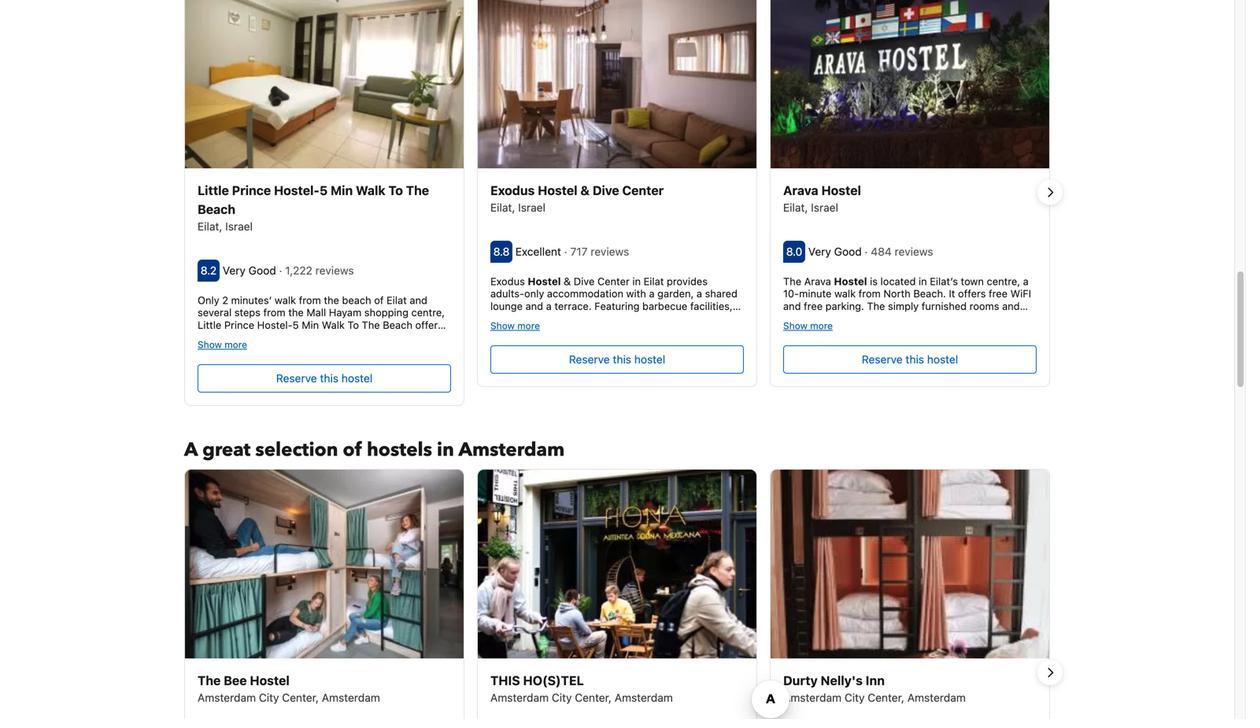 Task type: describe. For each thing, give the bounding box(es) containing it.
eilat's
[[930, 276, 958, 287]]

reserve for dive
[[569, 353, 610, 366]]

reserve for israel
[[862, 353, 903, 366]]

area
[[231, 344, 252, 355]]

8.8
[[493, 245, 510, 258]]

clubs.
[[324, 344, 352, 355]]

a left terrace.
[[546, 300, 552, 312]]

show more button for arava hostel
[[783, 320, 833, 331]]

tourist
[[198, 344, 228, 355]]

barbecue
[[643, 300, 688, 312]]

dive inside exodus hostel & dive center eilat, israel
[[593, 183, 620, 198]]

ho(s)tel
[[523, 674, 584, 688]]

several inside is close to several noted attractions, around 1.4 km from papaya beach, 1.5 km from kisuski beach and 1.7 km from the pearl beach. the accommodation provides a shared kitchen and free wifi.
[[594, 312, 628, 324]]

scored 8.8 element
[[491, 241, 513, 263]]

bee
[[224, 674, 247, 688]]

a great selection of hostels in amsterdam
[[184, 437, 565, 463]]

reserve this hostel link for dive
[[491, 346, 744, 374]]

reviews for little prince hostel-5 min walk to the beach
[[316, 264, 354, 277]]

facilities,
[[690, 300, 733, 312]]

private
[[926, 337, 959, 349]]

arava inside rooms at the arava all have a private bathroom. the mixed
[[849, 337, 876, 349]]

the up public
[[355, 331, 370, 343]]

rooms
[[783, 337, 816, 349]]

arava inside arava hostel eilat, israel
[[783, 183, 819, 198]]

& dive center in eilat provides adults-only accommodation with a garden, a shared lounge and a terrace. featuring barbecue facilities, the
[[491, 276, 738, 324]]

the bee hostel amsterdam city center, amsterdam
[[198, 674, 380, 705]]

pearl
[[659, 337, 683, 349]]

very for prince
[[223, 264, 246, 277]]

exodus for exodus hostel & dive center eilat, israel
[[491, 183, 535, 198]]

night
[[297, 344, 321, 355]]

arava hostel eilat, israel
[[783, 183, 861, 214]]

city for the bee hostel
[[259, 692, 279, 705]]

beach inside the only 2 minutes' walk from the beach of eilat and several steps from the mall hayam shopping centre, little prince hostel-5 min walk to the beach offers air-conditioned rooms located in the very lively tourist area near the night clubs. public parking nearby is free.
[[383, 319, 413, 331]]

8.0 very good 484 reviews
[[786, 245, 937, 258]]

center inside exodus hostel & dive center eilat, israel
[[623, 183, 664, 198]]

a inside is close to several noted attractions, around 1.4 km from papaya beach, 1.5 km from kisuski beach and 1.7 km from the pearl beach. the accommodation provides a shared kitchen and free wifi.
[[614, 349, 619, 361]]

located inside the only 2 minutes' walk from the beach of eilat and several steps from the mall hayam shopping centre, little prince hostel-5 min walk to the beach offers air-conditioned rooms located in the very lively tourist area near the night clubs. public parking nearby is free.
[[306, 331, 341, 343]]

centre, inside the only 2 minutes' walk from the beach of eilat and several steps from the mall hayam shopping centre, little prince hostel-5 min walk to the beach offers air-conditioned rooms located in the very lively tourist area near the night clubs. public parking nearby is free.
[[411, 307, 445, 319]]

free.
[[244, 356, 266, 368]]

durty nelly's inn amsterdam city center, amsterdam
[[783, 674, 966, 705]]

is close to several noted attractions, around 1.4 km from papaya beach, 1.5 km from kisuski beach and 1.7 km from the pearl beach. the accommodation provides a shared kitchen and free wifi.
[[491, 312, 739, 373]]

from down minutes'
[[263, 307, 286, 319]]

hostel for arava hostel
[[927, 353, 958, 366]]

hayam
[[329, 307, 362, 319]]

very
[[373, 331, 394, 343]]

min inside little prince hostel-5 min walk to the beach eilat, israel
[[331, 183, 353, 198]]

good for hostel
[[834, 245, 862, 258]]

reserve this hostel for israel
[[862, 353, 958, 366]]

to inside the only 2 minutes' walk from the beach of eilat and several steps from the mall hayam shopping centre, little prince hostel-5 min walk to the beach offers air-conditioned rooms located in the very lively tourist area near the night clubs. public parking nearby is free.
[[348, 319, 359, 331]]

little prince hostel-5 min walk to the beach link
[[198, 181, 451, 219]]

in inside is located in eilat's town centre, a 10-minute walk from north beach. it offers free wifi and free parking. the simply furnished rooms and come with air conditioning.
[[919, 276, 927, 287]]

simply
[[888, 300, 919, 312]]

1 horizontal spatial km
[[596, 337, 610, 349]]

papaya
[[585, 325, 620, 337]]

a
[[184, 437, 198, 463]]

from down attractions,
[[691, 325, 713, 337]]

show more for little prince hostel-5 min walk to the beach
[[198, 339, 247, 350]]

the inside the bee hostel amsterdam city center, amsterdam
[[198, 674, 221, 688]]

eilat, inside exodus hostel & dive center eilat, israel
[[491, 201, 515, 214]]

0 horizontal spatial km
[[543, 325, 558, 337]]

accommodation inside the & dive center in eilat provides adults-only accommodation with a garden, a shared lounge and a terrace. featuring barbecue facilities, the
[[547, 288, 624, 300]]

eilat, inside arava hostel eilat, israel
[[783, 201, 808, 214]]

exodus hostel & dive center link
[[491, 181, 744, 200]]

this ho(s)tel section
[[477, 469, 758, 720]]

provides inside the & dive center in eilat provides adults-only accommodation with a garden, a shared lounge and a terrace. featuring barbecue facilities, the
[[667, 276, 708, 287]]

2 horizontal spatial free
[[989, 288, 1008, 300]]

come
[[846, 312, 872, 324]]

the inside is located in eilat's town centre, a 10-minute walk from north beach. it offers free wifi and free parking. the simply furnished rooms and come with air conditioning.
[[867, 300, 885, 312]]

all
[[879, 337, 890, 349]]

the up hayam
[[324, 295, 339, 306]]

lively
[[397, 331, 421, 343]]

1.5
[[658, 325, 671, 337]]

from 717 reviews element
[[564, 245, 632, 258]]

eilat, inside little prince hostel-5 min walk to the beach eilat, israel
[[198, 220, 222, 233]]

this for 5
[[320, 372, 339, 385]]

center, for the bee hostel
[[282, 692, 319, 705]]

8.0
[[786, 245, 803, 258]]

exodus hostel & dive center eilat, israel
[[491, 183, 664, 214]]

center inside the & dive center in eilat provides adults-only accommodation with a garden, a shared lounge and a terrace. featuring barbecue facilities, the
[[598, 276, 630, 287]]

little inside the only 2 minutes' walk from the beach of eilat and several steps from the mall hayam shopping centre, little prince hostel-5 min walk to the beach offers air-conditioned rooms located in the very lively tourist area near the night clubs. public parking nearby is free.
[[198, 319, 222, 331]]

exodus hostel & dive center section
[[477, 0, 758, 387]]

accommodation inside is close to several noted attractions, around 1.4 km from papaya beach, 1.5 km from kisuski beach and 1.7 km from the pearl beach. the accommodation provides a shared kitchen and free wifi.
[[491, 349, 567, 361]]

the inside rooms at the arava all have a private bathroom. the mixed
[[1013, 337, 1032, 349]]

terrace.
[[555, 300, 592, 312]]

show for exodus hostel & dive center
[[491, 320, 515, 331]]

this
[[491, 674, 520, 688]]

show more for exodus hostel & dive center
[[491, 320, 540, 331]]

inn
[[866, 674, 885, 688]]

5 inside the only 2 minutes' walk from the beach of eilat and several steps from the mall hayam shopping centre, little prince hostel-5 min walk to the beach offers air-conditioned rooms located in the very lively tourist area near the night clubs. public parking nearby is free.
[[293, 319, 299, 331]]

garden,
[[658, 288, 694, 300]]

wifi.
[[491, 362, 514, 373]]

israel inside exodus hostel & dive center eilat, israel
[[518, 201, 546, 214]]

a inside rooms at the arava all have a private bathroom. the mixed
[[918, 337, 923, 349]]

only 2 minutes' walk from the beach of eilat and several steps from the mall hayam shopping centre, little prince hostel-5 min walk to the beach offers air-conditioned rooms located in the very lively tourist area near the night clubs. public parking nearby is free.
[[198, 295, 445, 368]]

a up barbecue
[[649, 288, 655, 300]]

reviews for arava hostel
[[895, 245, 934, 258]]

air-
[[198, 331, 214, 343]]

from 484 reviews element
[[865, 245, 937, 258]]

little inside little prince hostel-5 min walk to the beach eilat, israel
[[198, 183, 229, 198]]

town
[[961, 276, 984, 287]]

walk inside the only 2 minutes' walk from the beach of eilat and several steps from the mall hayam shopping centre, little prince hostel-5 min walk to the beach offers air-conditioned rooms located in the very lively tourist area near the night clubs. public parking nearby is free.
[[322, 319, 345, 331]]

offers inside the only 2 minutes' walk from the beach of eilat and several steps from the mall hayam shopping centre, little prince hostel-5 min walk to the beach offers air-conditioned rooms located in the very lively tourist area near the night clubs. public parking nearby is free.
[[415, 319, 443, 331]]

reserve for 5
[[276, 372, 317, 385]]

centre, inside is located in eilat's town centre, a 10-minute walk from north beach. it offers free wifi and free parking. the simply furnished rooms and come with air conditioning.
[[987, 276, 1021, 287]]

the inside the & dive center in eilat provides adults-only accommodation with a garden, a shared lounge and a terrace. featuring barbecue facilities, the
[[491, 312, 506, 324]]

1.4
[[527, 325, 540, 337]]

arava hostel image
[[771, 0, 1050, 169]]

several inside the only 2 minutes' walk from the beach of eilat and several steps from the mall hayam shopping centre, little prince hostel-5 min walk to the beach offers air-conditioned rooms located in the very lively tourist area near the night clubs. public parking nearby is free.
[[198, 307, 232, 319]]

shopping
[[364, 307, 409, 319]]

at
[[819, 337, 828, 349]]

kisuski
[[491, 337, 524, 349]]

air
[[897, 312, 909, 324]]

and down 10-
[[783, 300, 801, 312]]

and down wifi
[[1002, 300, 1020, 312]]

adults-
[[491, 288, 524, 300]]

the inside the only 2 minutes' walk from the beach of eilat and several steps from the mall hayam shopping centre, little prince hostel-5 min walk to the beach offers air-conditioned rooms located in the very lively tourist area near the night clubs. public parking nearby is free.
[[362, 319, 380, 331]]

israel inside arava hostel eilat, israel
[[811, 201, 839, 214]]

beach. inside is close to several noted attractions, around 1.4 km from papaya beach, 1.5 km from kisuski beach and 1.7 km from the pearl beach. the accommodation provides a shared kitchen and free wifi.
[[686, 337, 718, 349]]

lounge
[[491, 300, 523, 312]]

facilities.
[[937, 349, 980, 361]]

steps
[[234, 307, 261, 319]]

2 horizontal spatial km
[[674, 325, 688, 337]]

the bee hostel link
[[198, 672, 451, 690]]

hostel- inside the only 2 minutes' walk from the beach of eilat and several steps from the mall hayam shopping centre, little prince hostel-5 min walk to the beach offers air-conditioned rooms located in the very lively tourist area near the night clubs. public parking nearby is free.
[[257, 319, 293, 331]]

center, for durty nelly's inn
[[868, 692, 905, 705]]

this ho(s)tel image
[[478, 470, 757, 659]]

around
[[491, 325, 524, 337]]

in right hostels
[[437, 437, 454, 463]]

to
[[582, 312, 591, 324]]

mall
[[307, 307, 326, 319]]

show more button for little prince hostel-5 min walk to the beach
[[198, 338, 247, 350]]

walk inside little prince hostel-5 min walk to the beach eilat, israel
[[356, 183, 386, 198]]

484
[[871, 245, 892, 258]]

hostel for exodus hostel & dive center eilat, israel
[[538, 183, 578, 198]]

walk inside is located in eilat's town centre, a 10-minute walk from north beach. it offers free wifi and free parking. the simply furnished rooms and come with air conditioning.
[[835, 288, 856, 300]]

durty
[[783, 674, 818, 688]]

walk inside the only 2 minutes' walk from the beach of eilat and several steps from the mall hayam shopping centre, little prince hostel-5 min walk to the beach offers air-conditioned rooms located in the very lively tourist area near the night clubs. public parking nearby is free.
[[275, 295, 296, 306]]

a inside is located in eilat's town centre, a 10-minute walk from north beach. it offers free wifi and free parking. the simply furnished rooms and come with air conditioning.
[[1023, 276, 1029, 287]]

prince inside little prince hostel-5 min walk to the beach eilat, israel
[[232, 183, 271, 198]]

1 vertical spatial arava
[[804, 276, 831, 287]]

this for dive
[[613, 353, 632, 366]]

attractions,
[[661, 312, 716, 324]]

this for israel
[[906, 353, 924, 366]]

and left 1.7
[[560, 337, 577, 349]]

kitchen
[[657, 349, 692, 361]]

excellent
[[516, 245, 561, 258]]

the bee hostel section
[[184, 469, 465, 720]]

and right kitchen
[[695, 349, 713, 361]]

& inside the & dive center in eilat provides adults-only accommodation with a garden, a shared lounge and a terrace. featuring barbecue facilities, the
[[564, 276, 571, 287]]

exodus for exodus hostel
[[491, 276, 525, 287]]

hostel for exodus hostel
[[528, 276, 561, 287]]

nelly's
[[821, 674, 863, 688]]

8.8 excellent 717 reviews
[[493, 245, 632, 258]]

is inside the only 2 minutes' walk from the beach of eilat and several steps from the mall hayam shopping centre, little prince hostel-5 min walk to the beach offers air-conditioned rooms located in the very lively tourist area near the night clubs. public parking nearby is free.
[[233, 356, 241, 368]]

show more for arava hostel
[[783, 320, 833, 331]]

dive inside the & dive center in eilat provides adults-only accommodation with a garden, a shared lounge and a terrace. featuring barbecue facilities, the
[[574, 276, 595, 287]]

parking
[[387, 344, 423, 355]]

a up facilities,
[[697, 288, 702, 300]]

selection
[[255, 437, 338, 463]]

arava hostel link
[[783, 181, 1037, 200]]

from down beach,
[[613, 337, 635, 349]]

of inside the only 2 minutes' walk from the beach of eilat and several steps from the mall hayam shopping centre, little prince hostel-5 min walk to the beach offers air-conditioned rooms located in the very lively tourist area near the night clubs. public parking nearby is free.
[[374, 295, 384, 306]]

eilat inside the & dive center in eilat provides adults-only accommodation with a garden, a shared lounge and a terrace. featuring barbecue facilities, the
[[644, 276, 664, 287]]

min inside the only 2 minutes' walk from the beach of eilat and several steps from the mall hayam shopping centre, little prince hostel-5 min walk to the beach offers air-conditioned rooms located in the very lively tourist area near the night clubs. public parking nearby is free.
[[302, 319, 319, 331]]



Task type: locate. For each thing, give the bounding box(es) containing it.
rooms inside the only 2 minutes' walk from the beach of eilat and several steps from the mall hayam shopping centre, little prince hostel-5 min walk to the beach offers air-conditioned rooms located in the very lively tourist area near the night clubs. public parking nearby is free.
[[273, 331, 303, 343]]

israel up 8.0 very good 484 reviews
[[811, 201, 839, 214]]

little prince hostel-5 min walk to the beach section
[[184, 0, 465, 406]]

eilat
[[644, 276, 664, 287], [387, 295, 407, 306]]

1 horizontal spatial free
[[804, 300, 823, 312]]

0 vertical spatial centre,
[[987, 276, 1021, 287]]

eilat, up 8.8
[[491, 201, 515, 214]]

1 property types region from the top
[[172, 0, 1063, 406]]

have right all
[[892, 337, 915, 349]]

shared down private
[[902, 349, 935, 361]]

min
[[331, 183, 353, 198], [302, 319, 319, 331]]

prince inside the only 2 minutes' walk from the beach of eilat and several steps from the mall hayam shopping centre, little prince hostel-5 min walk to the beach offers air-conditioned rooms located in the very lively tourist area near the night clubs. public parking nearby is free.
[[224, 319, 254, 331]]

israel up excellent
[[518, 201, 546, 214]]

mixed
[[783, 349, 812, 361]]

center, down inn
[[868, 692, 905, 705]]

show up nearby
[[198, 339, 222, 350]]

& up terrace.
[[564, 276, 571, 287]]

beach up 8.2
[[198, 202, 236, 217]]

with up the featuring
[[626, 288, 646, 300]]

from down "close"
[[560, 325, 583, 337]]

center up from 717 reviews element on the top
[[623, 183, 664, 198]]

offers
[[958, 288, 986, 300], [415, 319, 443, 331]]

more
[[518, 320, 540, 331], [810, 320, 833, 331], [225, 339, 247, 350]]

1 center, from the left
[[282, 692, 319, 705]]

center, inside this ho(s)tel amsterdam city center, amsterdam
[[575, 692, 612, 705]]

1 vertical spatial rated very good element
[[223, 264, 279, 277]]

1 vertical spatial located
[[306, 331, 341, 343]]

the inside little prince hostel-5 min walk to the beach eilat, israel
[[406, 183, 429, 198]]

exodus hostel
[[491, 276, 561, 287]]

the left 'mall'
[[288, 307, 304, 319]]

show more button inside arava hostel section
[[783, 320, 833, 331]]

arava
[[783, 183, 819, 198], [804, 276, 831, 287], [849, 337, 876, 349]]

5 inside little prince hostel-5 min walk to the beach eilat, israel
[[320, 183, 328, 198]]

0 horizontal spatial walk
[[322, 319, 345, 331]]

dive up terrace.
[[574, 276, 595, 287]]

eilat, up 8.0
[[783, 201, 808, 214]]

0 horizontal spatial provides
[[570, 349, 611, 361]]

1 vertical spatial exodus
[[491, 276, 525, 287]]

reserve inside the exodus hostel & dive center section
[[569, 353, 610, 366]]

reserve this hostel for 5
[[276, 372, 373, 385]]

and inside the only 2 minutes' walk from the beach of eilat and several steps from the mall hayam shopping centre, little prince hostel-5 min walk to the beach offers air-conditioned rooms located in the very lively tourist area near the night clubs. public parking nearby is free.
[[410, 295, 427, 306]]

2 horizontal spatial hostel
[[927, 353, 958, 366]]

2 horizontal spatial reserve this hostel
[[862, 353, 958, 366]]

hostel down public
[[342, 372, 373, 385]]

city for durty nelly's inn
[[845, 692, 865, 705]]

0 vertical spatial beach
[[198, 202, 236, 217]]

reserve this hostel down clubs.
[[276, 372, 373, 385]]

durty nelly's inn link
[[783, 672, 1037, 690]]

free
[[989, 288, 1008, 300], [804, 300, 823, 312], [716, 349, 735, 361]]

reserve
[[569, 353, 610, 366], [862, 353, 903, 366], [276, 372, 317, 385]]

0 horizontal spatial more
[[225, 339, 247, 350]]

the right near
[[279, 344, 294, 355]]

more for little prince hostel-5 min walk to the beach
[[225, 339, 247, 350]]

scored 8.2 element
[[198, 260, 220, 282]]

3 center, from the left
[[868, 692, 905, 705]]

2 vertical spatial is
[[233, 356, 241, 368]]

1 horizontal spatial israel
[[518, 201, 546, 214]]

1 next image from the top
[[1041, 183, 1060, 202]]

walk up parking.
[[835, 288, 856, 300]]

hostel for little prince hostel-5 min walk to the beach
[[342, 372, 373, 385]]

reviews inside little prince hostel-5 min walk to the beach 'section'
[[316, 264, 354, 277]]

the inside rooms at the arava all have a private bathroom. the mixed
[[831, 337, 846, 349]]

furnished
[[922, 300, 967, 312]]

0 horizontal spatial rated very good element
[[223, 264, 279, 277]]

2 horizontal spatial eilat,
[[783, 201, 808, 214]]

good for prince
[[249, 264, 276, 277]]

a up have shared facilities.
[[918, 337, 923, 349]]

0 horizontal spatial 5
[[293, 319, 299, 331]]

shared inside arava hostel section
[[902, 349, 935, 361]]

offers down town
[[958, 288, 986, 300]]

8.2
[[201, 264, 217, 277]]

reviews right 484
[[895, 245, 934, 258]]

next image
[[1041, 183, 1060, 202], [1041, 664, 1060, 683]]

0 vertical spatial walk
[[356, 183, 386, 198]]

reserve this hostel link inside arava hostel section
[[783, 346, 1037, 374]]

0 horizontal spatial rooms
[[273, 331, 303, 343]]

hostel inside little prince hostel-5 min walk to the beach 'section'
[[342, 372, 373, 385]]

show more button
[[491, 320, 540, 331], [783, 320, 833, 331], [198, 338, 247, 350]]

1 vertical spatial walk
[[322, 319, 345, 331]]

very inside arava hostel section
[[809, 245, 831, 258]]

show inside arava hostel section
[[783, 320, 808, 331]]

this down beach,
[[613, 353, 632, 366]]

show for arava hostel
[[783, 320, 808, 331]]

1 horizontal spatial hostel
[[635, 353, 666, 366]]

1 vertical spatial little
[[198, 319, 222, 331]]

&
[[581, 183, 590, 198], [564, 276, 571, 287]]

2 horizontal spatial more
[[810, 320, 833, 331]]

shared up facilities,
[[705, 288, 738, 300]]

accommodation up terrace.
[[547, 288, 624, 300]]

show more button inside the exodus hostel & dive center section
[[491, 320, 540, 331]]

beach. down attractions,
[[686, 337, 718, 349]]

several down only
[[198, 307, 232, 319]]

is inside is close to several noted attractions, around 1.4 km from papaya beach, 1.5 km from kisuski beach and 1.7 km from the pearl beach. the accommodation provides a shared kitchen and free wifi.
[[543, 312, 551, 324]]

more for exodus hostel & dive center
[[518, 320, 540, 331]]

3 city from the left
[[845, 692, 865, 705]]

offers inside is located in eilat's town centre, a 10-minute walk from north beach. it offers free wifi and free parking. the simply furnished rooms and come with air conditioning.
[[958, 288, 986, 300]]

north
[[884, 288, 911, 300]]

noted
[[631, 312, 659, 324]]

very inside little prince hostel-5 min walk to the beach 'section'
[[223, 264, 246, 277]]

0 horizontal spatial of
[[343, 437, 362, 463]]

show more inside arava hostel section
[[783, 320, 833, 331]]

reserve this hostel link inside little prince hostel-5 min walk to the beach 'section'
[[198, 364, 451, 393]]

the bee hostel image
[[185, 470, 464, 659]]

very right scored 8.0 element in the right top of the page
[[809, 245, 831, 258]]

1 horizontal spatial reviews
[[591, 245, 629, 258]]

is inside is located in eilat's town centre, a 10-minute walk from north beach. it offers free wifi and free parking. the simply furnished rooms and come with air conditioning.
[[870, 276, 878, 287]]

1 vertical spatial to
[[348, 319, 359, 331]]

0 vertical spatial with
[[626, 288, 646, 300]]

free down minute
[[804, 300, 823, 312]]

of left hostels
[[343, 437, 362, 463]]

reserve this hostel down all
[[862, 353, 958, 366]]

arava hostel section
[[770, 0, 1050, 387]]

good
[[834, 245, 862, 258], [249, 264, 276, 277]]

1 vertical spatial center
[[598, 276, 630, 287]]

reserve this hostel link down clubs.
[[198, 364, 451, 393]]

0 horizontal spatial good
[[249, 264, 276, 277]]

shared
[[705, 288, 738, 300], [622, 349, 655, 361], [902, 349, 935, 361]]

city inside this ho(s)tel amsterdam city center, amsterdam
[[552, 692, 572, 705]]

0 vertical spatial is
[[870, 276, 878, 287]]

1 vertical spatial dive
[[574, 276, 595, 287]]

0 horizontal spatial to
[[348, 319, 359, 331]]

show more
[[491, 320, 540, 331], [783, 320, 833, 331], [198, 339, 247, 350]]

hostel down pearl
[[635, 353, 666, 366]]

0 vertical spatial to
[[389, 183, 403, 198]]

1 horizontal spatial &
[[581, 183, 590, 198]]

have inside rooms at the arava all have a private bathroom. the mixed
[[892, 337, 915, 349]]

parking.
[[826, 300, 864, 312]]

1 vertical spatial centre,
[[411, 307, 445, 319]]

hostel for exodus hostel & dive center
[[635, 353, 666, 366]]

reviews right 1,222
[[316, 264, 354, 277]]

this inside little prince hostel-5 min walk to the beach 'section'
[[320, 372, 339, 385]]

beach. inside is located in eilat's town centre, a 10-minute walk from north beach. it offers free wifi and free parking. the simply furnished rooms and come with air conditioning.
[[914, 288, 946, 300]]

0 horizontal spatial beach.
[[686, 337, 718, 349]]

conditioned
[[214, 331, 270, 343]]

2 little from the top
[[198, 319, 222, 331]]

1 vertical spatial provides
[[570, 349, 611, 361]]

1.7
[[580, 337, 593, 349]]

and
[[410, 295, 427, 306], [526, 300, 543, 312], [783, 300, 801, 312], [1002, 300, 1020, 312], [560, 337, 577, 349], [695, 349, 713, 361]]

rated very good element for eilat,
[[809, 245, 865, 258]]

hostel
[[538, 183, 578, 198], [822, 183, 861, 198], [528, 276, 561, 287], [834, 276, 867, 287], [250, 674, 290, 688]]

rooms inside is located in eilat's town centre, a 10-minute walk from north beach. it offers free wifi and free parking. the simply furnished rooms and come with air conditioning.
[[970, 300, 1000, 312]]

this inside arava hostel section
[[906, 353, 924, 366]]

the arava hostel
[[783, 276, 867, 287]]

rooms at the arava all have a private bathroom. the mixed
[[783, 337, 1032, 361]]

to inside little prince hostel-5 min walk to the beach eilat, israel
[[389, 183, 403, 198]]

0 horizontal spatial center,
[[282, 692, 319, 705]]

city down nelly's
[[845, 692, 865, 705]]

0 horizontal spatial show
[[198, 339, 222, 350]]

have shared facilities.
[[874, 349, 980, 361]]

offers up lively
[[415, 319, 443, 331]]

show up kisuski in the left of the page
[[491, 320, 515, 331]]

717
[[571, 245, 588, 258]]

city inside the bee hostel amsterdam city center, amsterdam
[[259, 692, 279, 705]]

rated excellent element
[[516, 245, 564, 258]]

show up rooms
[[783, 320, 808, 331]]

nearby
[[198, 356, 230, 368]]

center, down this ho(s)tel link
[[575, 692, 612, 705]]

is
[[870, 276, 878, 287], [543, 312, 551, 324], [233, 356, 241, 368]]

provides down 1.7
[[570, 349, 611, 361]]

show inside the exodus hostel & dive center section
[[491, 320, 515, 331]]

rooms up night
[[273, 331, 303, 343]]

0 horizontal spatial reviews
[[316, 264, 354, 277]]

israel inside little prince hostel-5 min walk to the beach eilat, israel
[[225, 220, 253, 233]]

hostel up 8.0 very good 484 reviews
[[822, 183, 861, 198]]

1 horizontal spatial reserve
[[569, 353, 610, 366]]

2 next image from the top
[[1041, 664, 1060, 683]]

1 vertical spatial &
[[564, 276, 571, 287]]

durty nelly's inn image
[[771, 470, 1050, 659]]

1 vertical spatial 5
[[293, 319, 299, 331]]

close
[[554, 312, 579, 324]]

1 little from the top
[[198, 183, 229, 198]]

2 horizontal spatial city
[[845, 692, 865, 705]]

durty nelly's inn section
[[770, 469, 1050, 720]]

located inside is located in eilat's town centre, a 10-minute walk from north beach. it offers free wifi and free parking. the simply furnished rooms and come with air conditioning.
[[881, 276, 916, 287]]

1 vertical spatial is
[[543, 312, 551, 324]]

reviews inside the exodus hostel & dive center section
[[591, 245, 629, 258]]

this inside the exodus hostel & dive center section
[[613, 353, 632, 366]]

it
[[949, 288, 956, 300]]

0 horizontal spatial very
[[223, 264, 246, 277]]

in left eilat's
[[919, 276, 927, 287]]

dive up from 717 reviews element on the top
[[593, 183, 620, 198]]

1,222
[[285, 264, 313, 277]]

provides up garden, on the top right of page
[[667, 276, 708, 287]]

is left "close"
[[543, 312, 551, 324]]

0 horizontal spatial eilat
[[387, 295, 407, 306]]

show for little prince hostel-5 min walk to the beach
[[198, 339, 222, 350]]

is located in eilat's town centre, a 10-minute walk from north beach. it offers free wifi and free parking. the simply furnished rooms and come with air conditioning.
[[783, 276, 1032, 324]]

little prince hostel-5 min walk to the beach image
[[185, 0, 464, 169]]

0 vertical spatial dive
[[593, 183, 620, 198]]

hostel inside exodus hostel & dive center eilat, israel
[[538, 183, 578, 198]]

show more up rooms
[[783, 320, 833, 331]]

rated very good element for hostel-
[[223, 264, 279, 277]]

beach inside little prince hostel-5 min walk to the beach eilat, israel
[[198, 202, 236, 217]]

hostel down private
[[927, 353, 958, 366]]

0 horizontal spatial centre,
[[411, 307, 445, 319]]

have
[[892, 337, 915, 349], [877, 349, 899, 361]]

rated very good element
[[809, 245, 865, 258], [223, 264, 279, 277]]

2 exodus from the top
[[491, 276, 525, 287]]

show more button for exodus hostel & dive center
[[491, 320, 540, 331]]

more for arava hostel
[[810, 320, 833, 331]]

hostel-
[[274, 183, 320, 198], [257, 319, 293, 331]]

more up at
[[810, 320, 833, 331]]

reserve this hostel link down air
[[783, 346, 1037, 374]]

arava up minute
[[804, 276, 831, 287]]

show more button up kisuski in the left of the page
[[491, 320, 540, 331]]

1 city from the left
[[259, 692, 279, 705]]

5
[[320, 183, 328, 198], [293, 319, 299, 331]]

0 horizontal spatial shared
[[622, 349, 655, 361]]

beach down 1.4
[[527, 337, 557, 349]]

walk down 8.2 very good 1,222 reviews
[[275, 295, 296, 306]]

0 vertical spatial beach.
[[914, 288, 946, 300]]

0 horizontal spatial located
[[306, 331, 341, 343]]

shared inside the & dive center in eilat provides adults-only accommodation with a garden, a shared lounge and a terrace. featuring barbecue facilities, the
[[705, 288, 738, 300]]

1 horizontal spatial 5
[[320, 183, 328, 198]]

0 vertical spatial good
[[834, 245, 862, 258]]

1 vertical spatial rooms
[[273, 331, 303, 343]]

beach
[[342, 295, 371, 306]]

1 vertical spatial good
[[249, 264, 276, 277]]

8.2 very good 1,222 reviews
[[201, 264, 357, 277]]

show more inside the exodus hostel & dive center section
[[491, 320, 540, 331]]

0 horizontal spatial reserve
[[276, 372, 317, 385]]

in up the featuring
[[633, 276, 641, 287]]

1 vertical spatial of
[[343, 437, 362, 463]]

hostel right 'bee'
[[250, 674, 290, 688]]

next image for durty nelly's inn
[[1041, 664, 1060, 683]]

have down all
[[877, 349, 899, 361]]

property types region containing the bee hostel
[[172, 469, 1063, 720]]

1 horizontal spatial several
[[594, 312, 628, 324]]

reserve this hostel inside the exodus hostel & dive center section
[[569, 353, 666, 366]]

very for hostel
[[809, 245, 831, 258]]

great
[[202, 437, 251, 463]]

0 horizontal spatial &
[[564, 276, 571, 287]]

& inside exodus hostel & dive center eilat, israel
[[581, 183, 590, 198]]

2 vertical spatial beach
[[527, 337, 557, 349]]

hostel
[[635, 353, 666, 366], [927, 353, 958, 366], [342, 372, 373, 385]]

hostel inside the bee hostel amsterdam city center, amsterdam
[[250, 674, 290, 688]]

a down papaya
[[614, 349, 619, 361]]

several
[[198, 307, 232, 319], [594, 312, 628, 324]]

0 horizontal spatial israel
[[225, 220, 253, 233]]

with inside is located in eilat's town centre, a 10-minute walk from north beach. it offers free wifi and free parking. the simply furnished rooms and come with air conditioning.
[[875, 312, 895, 324]]

good inside little prince hostel-5 min walk to the beach 'section'
[[249, 264, 276, 277]]

with left air
[[875, 312, 895, 324]]

center, inside durty nelly's inn amsterdam city center, amsterdam
[[868, 692, 905, 705]]

km
[[543, 325, 558, 337], [674, 325, 688, 337], [596, 337, 610, 349]]

reserve this hostel inside little prince hostel-5 min walk to the beach 'section'
[[276, 372, 373, 385]]

is for located
[[870, 276, 878, 287]]

1 vertical spatial offers
[[415, 319, 443, 331]]

1 horizontal spatial good
[[834, 245, 862, 258]]

only
[[524, 288, 544, 300]]

beach.
[[914, 288, 946, 300], [686, 337, 718, 349]]

reserve inside arava hostel section
[[862, 353, 903, 366]]

1 horizontal spatial walk
[[356, 183, 386, 198]]

hostels
[[367, 437, 432, 463]]

hostel- inside little prince hostel-5 min walk to the beach eilat, israel
[[274, 183, 320, 198]]

rooms down town
[[970, 300, 1000, 312]]

hostel up the 8.8 excellent 717 reviews in the top of the page
[[538, 183, 578, 198]]

rated very good element up minutes'
[[223, 264, 279, 277]]

1 horizontal spatial show more
[[491, 320, 540, 331]]

in inside the only 2 minutes' walk from the beach of eilat and several steps from the mall hayam shopping centre, little prince hostel-5 min walk to the beach offers air-conditioned rooms located in the very lively tourist area near the night clubs. public parking nearby is free.
[[344, 331, 352, 343]]

city down the ho(s)tel in the left bottom of the page
[[552, 692, 572, 705]]

beach up lively
[[383, 319, 413, 331]]

2 horizontal spatial show more button
[[783, 320, 833, 331]]

scored 8.0 element
[[783, 241, 806, 263]]

only
[[198, 295, 219, 306]]

reserve this hostel for dive
[[569, 353, 666, 366]]

0 horizontal spatial with
[[626, 288, 646, 300]]

2 city from the left
[[552, 692, 572, 705]]

centre,
[[987, 276, 1021, 287], [411, 307, 445, 319]]

1 horizontal spatial shared
[[705, 288, 738, 300]]

located up north
[[881, 276, 916, 287]]

eilat up garden, on the top right of page
[[644, 276, 664, 287]]

show more inside little prince hostel-5 min walk to the beach 'section'
[[198, 339, 247, 350]]

show more button inside little prince hostel-5 min walk to the beach 'section'
[[198, 338, 247, 350]]

reserve this hostel link inside the exodus hostel & dive center section
[[491, 346, 744, 374]]

1 vertical spatial free
[[804, 300, 823, 312]]

0 vertical spatial center
[[623, 183, 664, 198]]

0 vertical spatial exodus
[[491, 183, 535, 198]]

center,
[[282, 692, 319, 705], [575, 692, 612, 705], [868, 692, 905, 705]]

minute
[[799, 288, 832, 300]]

2 horizontal spatial this
[[906, 353, 924, 366]]

next image for arava hostel
[[1041, 183, 1060, 202]]

1 horizontal spatial located
[[881, 276, 916, 287]]

exodus
[[491, 183, 535, 198], [491, 276, 525, 287]]

hostel inside arava hostel eilat, israel
[[822, 183, 861, 198]]

km right 1.4
[[543, 325, 558, 337]]

0 vertical spatial little
[[198, 183, 229, 198]]

km down attractions,
[[674, 325, 688, 337]]

public
[[355, 344, 384, 355]]

hostel for arava hostel eilat, israel
[[822, 183, 861, 198]]

the right at
[[831, 337, 846, 349]]

free right kitchen
[[716, 349, 735, 361]]

from up 'mall'
[[299, 295, 321, 306]]

1 horizontal spatial center,
[[575, 692, 612, 705]]

1 horizontal spatial walk
[[835, 288, 856, 300]]

reserve this hostel link for israel
[[783, 346, 1037, 374]]

minutes'
[[231, 295, 272, 306]]

reserve inside little prince hostel-5 min walk to the beach 'section'
[[276, 372, 317, 385]]

located
[[881, 276, 916, 287], [306, 331, 341, 343]]

1 exodus from the top
[[491, 183, 535, 198]]

hostel inside the exodus hostel & dive center section
[[635, 353, 666, 366]]

0 vertical spatial rated very good element
[[809, 245, 865, 258]]

exodus inside exodus hostel & dive center eilat, israel
[[491, 183, 535, 198]]

0 vertical spatial hostel-
[[274, 183, 320, 198]]

2 vertical spatial free
[[716, 349, 735, 361]]

shared inside is close to several noted attractions, around 1.4 km from papaya beach, 1.5 km from kisuski beach and 1.7 km from the pearl beach. the accommodation provides a shared kitchen and free wifi.
[[622, 349, 655, 361]]

israel
[[518, 201, 546, 214], [811, 201, 839, 214], [225, 220, 253, 233]]

is down 484
[[870, 276, 878, 287]]

eilat,
[[491, 201, 515, 214], [783, 201, 808, 214], [198, 220, 222, 233]]

a up wifi
[[1023, 276, 1029, 287]]

this down clubs.
[[320, 372, 339, 385]]

rated very good element up the arava hostel
[[809, 245, 865, 258]]

hostel up parking.
[[834, 276, 867, 287]]

2 horizontal spatial is
[[870, 276, 878, 287]]

in inside the & dive center in eilat provides adults-only accommodation with a garden, a shared lounge and a terrace. featuring barbecue facilities, the
[[633, 276, 641, 287]]

near
[[255, 344, 276, 355]]

good inside arava hostel section
[[834, 245, 862, 258]]

located up night
[[306, 331, 341, 343]]

this ho(s)tel link
[[491, 672, 744, 690]]

2 horizontal spatial israel
[[811, 201, 839, 214]]

reserve this hostel
[[569, 353, 666, 366], [862, 353, 958, 366], [276, 372, 373, 385]]

property types region
[[172, 0, 1063, 406], [172, 469, 1063, 720]]

from up come
[[859, 288, 881, 300]]

eilat up shopping
[[387, 295, 407, 306]]

provides inside is close to several noted attractions, around 1.4 km from papaya beach, 1.5 km from kisuski beach and 1.7 km from the pearl beach. the accommodation provides a shared kitchen and free wifi.
[[570, 349, 611, 361]]

1 horizontal spatial show
[[491, 320, 515, 331]]

1 horizontal spatial with
[[875, 312, 895, 324]]

0 vertical spatial rooms
[[970, 300, 1000, 312]]

accommodation down kisuski in the left of the page
[[491, 349, 567, 361]]

1 horizontal spatial provides
[[667, 276, 708, 287]]

1 horizontal spatial eilat,
[[491, 201, 515, 214]]

more up free. on the left of page
[[225, 339, 247, 350]]

1 horizontal spatial beach
[[383, 319, 413, 331]]

beach inside is close to several noted attractions, around 1.4 km from papaya beach, 1.5 km from kisuski beach and 1.7 km from the pearl beach. the accommodation provides a shared kitchen and free wifi.
[[527, 337, 557, 349]]

this ho(s)tel amsterdam city center, amsterdam
[[491, 674, 673, 705]]

0 vertical spatial prince
[[232, 183, 271, 198]]

0 vertical spatial next image
[[1041, 183, 1060, 202]]

the
[[324, 295, 339, 306], [288, 307, 304, 319], [491, 312, 506, 324], [355, 331, 370, 343], [831, 337, 846, 349], [279, 344, 294, 355]]

1 vertical spatial with
[[875, 312, 895, 324]]

reserve this hostel down papaya
[[569, 353, 666, 366]]

2 center, from the left
[[575, 692, 612, 705]]

from 1,222 reviews element
[[279, 264, 357, 277]]

center up the featuring
[[598, 276, 630, 287]]

reserve down all
[[862, 353, 903, 366]]

little prince hostel-5 min walk to the beach eilat, israel
[[198, 183, 429, 233]]

2
[[222, 295, 228, 306]]

is for close
[[543, 312, 551, 324]]

eilat, up 8.2
[[198, 220, 222, 233]]

and inside the & dive center in eilat provides adults-only accommodation with a garden, a shared lounge and a terrace. featuring barbecue facilities, the
[[526, 300, 543, 312]]

wifi
[[1011, 288, 1032, 300]]

0 vertical spatial located
[[881, 276, 916, 287]]

this
[[613, 353, 632, 366], [906, 353, 924, 366], [320, 372, 339, 385]]

0 vertical spatial accommodation
[[547, 288, 624, 300]]

2 horizontal spatial show more
[[783, 320, 833, 331]]

show more button up rooms
[[783, 320, 833, 331]]

conditioning.
[[912, 312, 974, 324]]

very
[[809, 245, 831, 258], [223, 264, 246, 277]]

more inside the exodus hostel & dive center section
[[518, 320, 540, 331]]

reserve this hostel link for 5
[[198, 364, 451, 393]]

1 horizontal spatial reserve this hostel link
[[491, 346, 744, 374]]

reserve this hostel link down papaya
[[491, 346, 744, 374]]

hostel up only at the top left of the page
[[528, 276, 561, 287]]

0 horizontal spatial show more button
[[198, 338, 247, 350]]

reviews right 717
[[591, 245, 629, 258]]

2 horizontal spatial reserve
[[862, 353, 903, 366]]

2 property types region from the top
[[172, 469, 1063, 720]]

free inside is close to several noted attractions, around 1.4 km from papaya beach, 1.5 km from kisuski beach and 1.7 km from the pearl beach. the accommodation provides a shared kitchen and free wifi.
[[716, 349, 735, 361]]

exodus hostel & dive center image
[[478, 0, 757, 169]]

beach,
[[622, 325, 655, 337]]

israel up 8.2 very good 1,222 reviews
[[225, 220, 253, 233]]

0 horizontal spatial eilat,
[[198, 220, 222, 233]]

eilat inside the only 2 minutes' walk from the beach of eilat and several steps from the mall hayam shopping centre, little prince hostel-5 min walk to the beach offers air-conditioned rooms located in the very lively tourist area near the night clubs. public parking nearby is free.
[[387, 295, 407, 306]]

10-
[[783, 288, 799, 300]]

property types region containing little prince hostel-5 min walk to the beach
[[172, 0, 1063, 406]]

0 vertical spatial offers
[[958, 288, 986, 300]]

and up lively
[[410, 295, 427, 306]]

hostel inside arava hostel section
[[927, 353, 958, 366]]

city down the bee hostel link
[[259, 692, 279, 705]]

prince
[[232, 183, 271, 198], [224, 319, 254, 331]]

exodus up "adults-"
[[491, 276, 525, 287]]

rooms
[[970, 300, 1000, 312], [273, 331, 303, 343]]

more inside arava hostel section
[[810, 320, 833, 331]]

with inside the & dive center in eilat provides adults-only accommodation with a garden, a shared lounge and a terrace. featuring barbecue facilities, the
[[626, 288, 646, 300]]

from inside is located in eilat's town centre, a 10-minute walk from north beach. it offers free wifi and free parking. the simply furnished rooms and come with air conditioning.
[[859, 288, 881, 300]]

0 horizontal spatial free
[[716, 349, 735, 361]]

dive
[[593, 183, 620, 198], [574, 276, 595, 287]]



Task type: vqa. For each thing, say whether or not it's contained in the screenshot.
field
no



